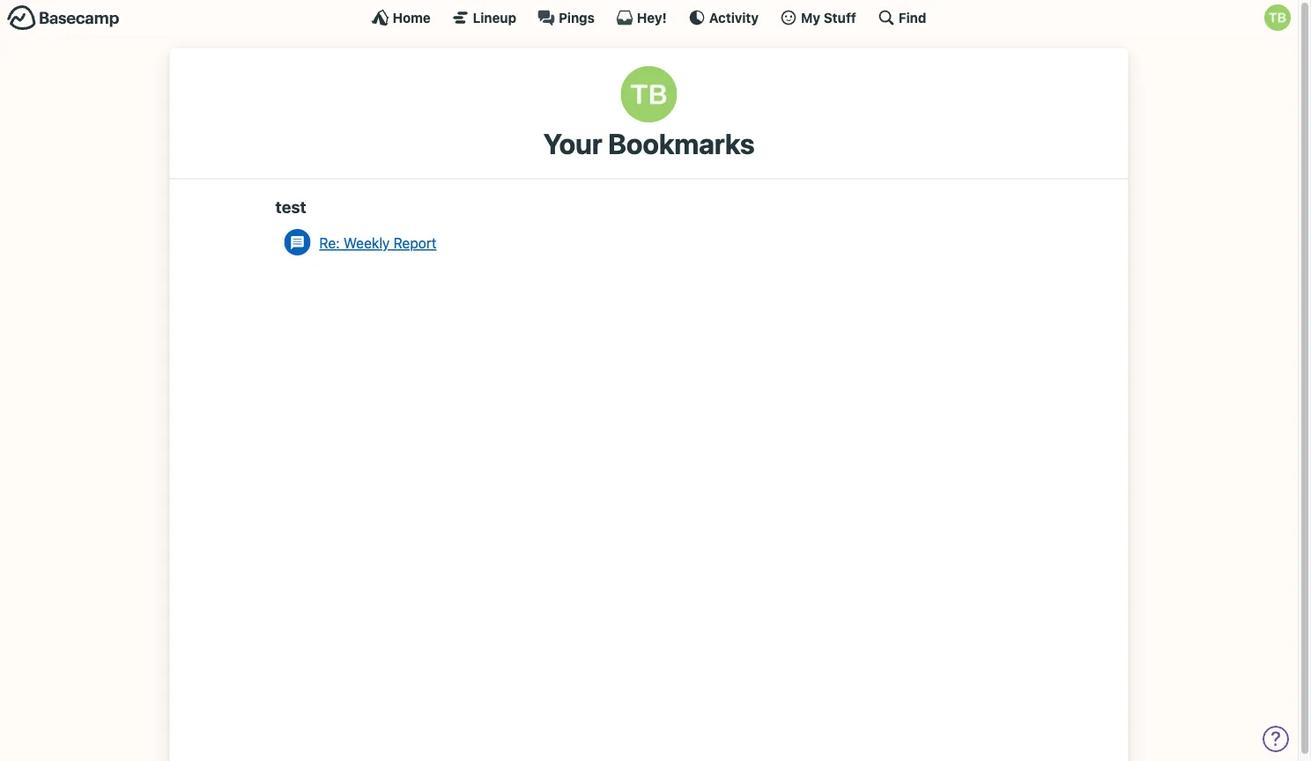 Task type: locate. For each thing, give the bounding box(es) containing it.
bookmarks
[[608, 127, 755, 160]]

test
[[276, 197, 306, 216]]

find button
[[878, 9, 927, 26]]

weekly
[[344, 235, 390, 252]]

your
[[544, 127, 603, 160]]

tim burton image
[[1265, 4, 1292, 31], [621, 66, 678, 123]]

switch accounts image
[[7, 4, 120, 32]]

1 vertical spatial tim burton image
[[621, 66, 678, 123]]

1 horizontal spatial tim burton image
[[1265, 4, 1292, 31]]

pings button
[[538, 9, 595, 26]]

re: weekly report link
[[284, 226, 1023, 261]]

home
[[393, 10, 431, 25]]

0 horizontal spatial tim burton image
[[621, 66, 678, 123]]

stuff
[[824, 10, 857, 25]]

lineup link
[[452, 9, 517, 26]]

test link
[[276, 197, 306, 216]]

pings
[[559, 10, 595, 25]]

re: weekly report
[[320, 235, 437, 252]]

0 vertical spatial tim burton image
[[1265, 4, 1292, 31]]

my
[[801, 10, 821, 25]]



Task type: vqa. For each thing, say whether or not it's contained in the screenshot.
The 'Bookmarks'
yes



Task type: describe. For each thing, give the bounding box(es) containing it.
hey! button
[[616, 9, 667, 26]]

my stuff button
[[780, 9, 857, 26]]

main element
[[0, 0, 1299, 34]]

your bookmarks
[[544, 127, 755, 160]]

report
[[394, 235, 437, 252]]

find
[[899, 10, 927, 25]]

activity
[[710, 10, 759, 25]]

tim burton image inside the main element
[[1265, 4, 1292, 31]]

activity link
[[688, 9, 759, 26]]

home link
[[372, 9, 431, 26]]

my stuff
[[801, 10, 857, 25]]

lineup
[[473, 10, 517, 25]]

re:
[[320, 235, 340, 252]]

hey!
[[637, 10, 667, 25]]

for bookmarks image
[[284, 229, 311, 256]]



